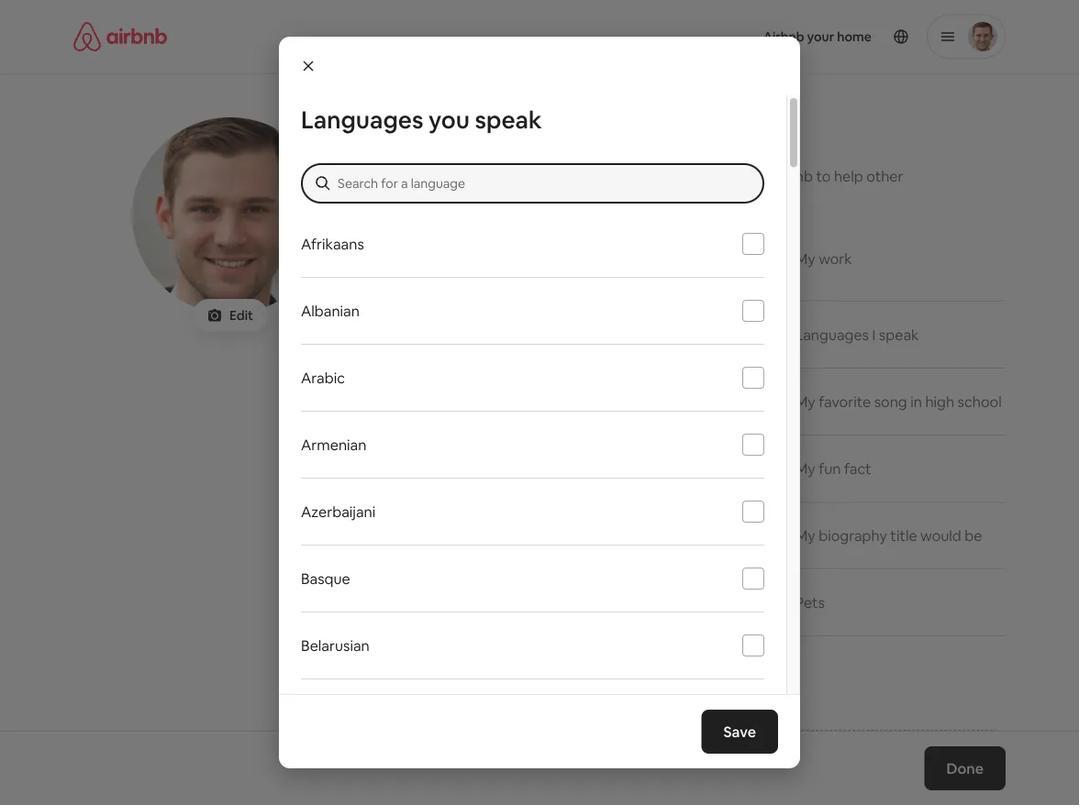 Task type: locate. For each thing, give the bounding box(es) containing it.
save
[[724, 723, 756, 742]]

in
[[911, 392, 922, 411]]

i'm obsessed with
[[494, 459, 613, 478]]

your profile
[[461, 107, 623, 146]]

be right would
[[965, 526, 982, 545]]

1 horizontal spatial be
[[965, 526, 982, 545]]

profile
[[531, 107, 623, 146]]

speak
[[879, 325, 919, 344]]

languages
[[301, 105, 423, 135], [796, 325, 869, 344]]

school:
[[604, 240, 652, 259]]

1 vertical spatial languages
[[796, 325, 869, 344]]

something
[[517, 753, 589, 772]]

1 where from the top
[[494, 240, 539, 259]]

be
[[664, 167, 681, 185], [965, 526, 982, 545]]

languages inside button
[[796, 325, 869, 344]]

1 vertical spatial you
[[539, 672, 580, 703]]

languages you speak dialog
[[279, 37, 800, 806]]

obsessed
[[517, 459, 581, 478]]

you inside the information you share will be used across airbnb to help other guests and hosts get to know you.
[[571, 167, 596, 185]]

learn more link
[[695, 189, 773, 207]]

i left live
[[542, 325, 546, 344]]

2 vertical spatial to
[[586, 240, 601, 259]]

languages for languages i speak
[[796, 325, 869, 344]]

fact
[[844, 459, 871, 478]]

add intro button
[[476, 779, 990, 798]]

done
[[947, 759, 984, 778]]

my for my work
[[796, 249, 816, 268]]

where
[[494, 240, 539, 259], [494, 325, 539, 344]]

1 horizontal spatial languages
[[796, 325, 869, 344]]

1 horizontal spatial to
[[607, 189, 621, 207]]

my most useless skill
[[494, 526, 631, 545]]

0 vertical spatial where
[[494, 240, 539, 259]]

1 vertical spatial and
[[618, 753, 643, 772]]

where left went
[[494, 240, 539, 259]]

and
[[509, 189, 535, 207], [618, 753, 643, 772]]

my left most
[[494, 526, 514, 545]]

i left went
[[542, 240, 546, 259]]

where i went to school: hard knocks university button
[[461, 217, 704, 302]]

0 horizontal spatial to
[[586, 240, 601, 259]]

be up you.
[[664, 167, 681, 185]]

my
[[796, 249, 816, 268], [796, 392, 816, 411], [796, 459, 816, 478], [494, 526, 514, 545], [796, 526, 816, 545]]

learn more
[[695, 189, 773, 207]]

university
[[582, 258, 649, 277]]

my for my most useless skill
[[494, 526, 514, 545]]

0 vertical spatial you
[[571, 167, 596, 185]]

0 horizontal spatial fun
[[592, 753, 615, 772]]

my inside "button"
[[796, 526, 816, 545]]

1 horizontal spatial fun
[[819, 459, 841, 478]]

save button
[[702, 710, 778, 754]]

languages inside dialog
[[301, 105, 423, 135]]

where left live
[[494, 325, 539, 344]]

i'm
[[494, 459, 513, 478]]

my for my fun fact
[[796, 459, 816, 478]]

i left speak
[[872, 325, 876, 344]]

0 vertical spatial be
[[664, 167, 681, 185]]

spend
[[500, 593, 542, 612]]

2 where from the top
[[494, 325, 539, 344]]

to left the help
[[816, 167, 831, 185]]

1 vertical spatial fun
[[592, 753, 615, 772]]

you up get on the top of page
[[571, 167, 596, 185]]

most
[[517, 526, 552, 545]]

my left the favorite
[[796, 392, 816, 411]]

my inside button
[[494, 526, 514, 545]]

0 vertical spatial languages
[[301, 105, 423, 135]]

fun
[[819, 459, 841, 478], [592, 753, 615, 772]]

write
[[476, 753, 514, 772]]

pets button
[[763, 570, 1006, 637]]

my left biography
[[796, 526, 816, 545]]

and down information on the top of page
[[509, 189, 535, 207]]

1 vertical spatial where
[[494, 325, 539, 344]]

0 horizontal spatial be
[[664, 167, 681, 185]]

fun right something
[[592, 753, 615, 772]]

my left 'work'
[[796, 249, 816, 268]]

too
[[546, 593, 569, 612]]

much
[[572, 593, 610, 612]]

my left the fact
[[796, 459, 816, 478]]

and inside write something fun and punchy. add intro
[[618, 753, 643, 772]]

and left the punchy.
[[618, 753, 643, 772]]

i
[[542, 240, 546, 259], [542, 325, 546, 344], [872, 325, 876, 344], [550, 392, 553, 411], [494, 593, 497, 612]]

i inside where i went to school: hard knocks university
[[542, 240, 546, 259]]

be inside the information you share will be used across airbnb to help other guests and hosts get to know you.
[[664, 167, 681, 185]]

1 horizontal spatial and
[[618, 753, 643, 772]]

fun left the fact
[[819, 459, 841, 478]]

0 vertical spatial fun
[[819, 459, 841, 478]]

my for my favorite song in high school
[[796, 392, 816, 411]]

where inside where i went to school: hard knocks university
[[494, 240, 539, 259]]

to inside where i went to school: hard knocks university
[[586, 240, 601, 259]]

where i live
[[494, 325, 571, 344]]

about
[[461, 672, 534, 703]]

0 vertical spatial to
[[816, 167, 831, 185]]

1 vertical spatial be
[[965, 526, 982, 545]]

was
[[557, 392, 583, 411]]

i left was
[[550, 392, 553, 411]]

skill
[[607, 526, 631, 545]]

0 vertical spatial and
[[509, 189, 535, 207]]

and inside the information you share will be used across airbnb to help other guests and hosts get to know you.
[[509, 189, 535, 207]]

basque
[[301, 569, 350, 588]]

get
[[580, 189, 603, 207]]

your
[[461, 107, 525, 146]]

to right get on the top of page
[[607, 189, 621, 207]]

i left spend at bottom
[[494, 593, 497, 612]]

knocks
[[530, 258, 579, 277]]

you
[[571, 167, 596, 185], [539, 672, 580, 703]]

i'm obsessed with button
[[461, 436, 704, 503]]

edit button
[[193, 299, 268, 332]]

my biography title would be button
[[763, 503, 1006, 570]]

my most useless skill button
[[461, 503, 704, 570]]

work
[[819, 249, 852, 268]]

the information you share will be used across airbnb to help other guests and hosts get to know you.
[[461, 167, 903, 207]]

went
[[549, 240, 583, 259]]

you right the about
[[539, 672, 580, 703]]

0 horizontal spatial languages
[[301, 105, 423, 135]]

you speak
[[429, 105, 542, 135]]

to right went
[[586, 240, 601, 259]]

my work button
[[763, 217, 1006, 302]]

0 horizontal spatial and
[[509, 189, 535, 207]]

share
[[599, 167, 636, 185]]



Task type: describe. For each thing, give the bounding box(es) containing it.
languages you speak
[[301, 105, 542, 135]]

where for where i live
[[494, 325, 539, 344]]

profile element
[[562, 0, 1006, 73]]

fun inside write something fun and punchy. add intro
[[592, 753, 615, 772]]

school
[[958, 392, 1002, 411]]

with
[[584, 459, 613, 478]]

pets
[[796, 593, 825, 612]]

be inside "button"
[[965, 526, 982, 545]]

decade i was born
[[494, 392, 618, 411]]

you.
[[664, 189, 692, 207]]

song
[[874, 392, 907, 411]]

armenian
[[301, 435, 367, 454]]

fun inside my fun fact button
[[819, 459, 841, 478]]

languages for languages you speak
[[301, 105, 423, 135]]

my favorite song in high school
[[796, 392, 1002, 411]]

i for went
[[542, 240, 546, 259]]

know
[[624, 189, 661, 207]]

decade i was born button
[[461, 369, 704, 436]]

add
[[476, 779, 505, 797]]

hosts
[[538, 189, 577, 207]]

my for my biography title would be
[[796, 526, 816, 545]]

edit
[[229, 307, 253, 324]]

decade
[[494, 392, 547, 411]]

write something fun and punchy. add intro
[[476, 753, 699, 797]]

across
[[720, 167, 764, 185]]

born
[[586, 392, 618, 411]]

my work
[[796, 249, 852, 268]]

my fun fact button
[[763, 436, 1006, 503]]

albanian
[[301, 301, 360, 320]]

languages i speak
[[796, 325, 919, 344]]

useless
[[555, 526, 604, 545]]

2 horizontal spatial to
[[816, 167, 831, 185]]

belarusian
[[301, 636, 370, 655]]

languages i speak button
[[763, 302, 1006, 369]]

1 vertical spatial to
[[607, 189, 621, 207]]

information
[[490, 167, 568, 185]]

where for where i went to school: hard knocks university
[[494, 240, 539, 259]]

where i live button
[[461, 302, 704, 369]]

favorite
[[819, 392, 871, 411]]

high
[[925, 392, 955, 411]]

Search for a language text field
[[338, 174, 746, 193]]

done button
[[925, 747, 1006, 791]]

would
[[921, 526, 962, 545]]

intro
[[509, 779, 541, 797]]

my biography title would be
[[796, 526, 982, 545]]

used
[[685, 167, 717, 185]]

will
[[639, 167, 661, 185]]

the
[[461, 167, 487, 185]]

about you
[[461, 672, 580, 703]]

help
[[834, 167, 863, 185]]

where i went to school: hard knocks university
[[494, 240, 652, 277]]

i spend too much time
[[494, 593, 644, 612]]

my fun fact
[[796, 459, 871, 478]]

i inside "button"
[[494, 593, 497, 612]]

azerbaijani
[[301, 502, 376, 521]]

live
[[549, 325, 571, 344]]

afrikaans
[[301, 234, 364, 253]]

biography
[[819, 526, 887, 545]]

other
[[867, 167, 903, 185]]

punchy.
[[647, 753, 699, 772]]

time
[[614, 593, 644, 612]]

i for live
[[542, 325, 546, 344]]

my favorite song in high school button
[[763, 369, 1006, 436]]

arabic
[[301, 368, 345, 387]]

i for was
[[550, 392, 553, 411]]

hard
[[494, 258, 527, 277]]

i for speak
[[872, 325, 876, 344]]

guests
[[461, 189, 506, 207]]

i spend too much time button
[[461, 570, 704, 637]]

title
[[891, 526, 917, 545]]

airbnb
[[767, 167, 813, 185]]



Task type: vqa. For each thing, say whether or not it's contained in the screenshot.
fun within the button
yes



